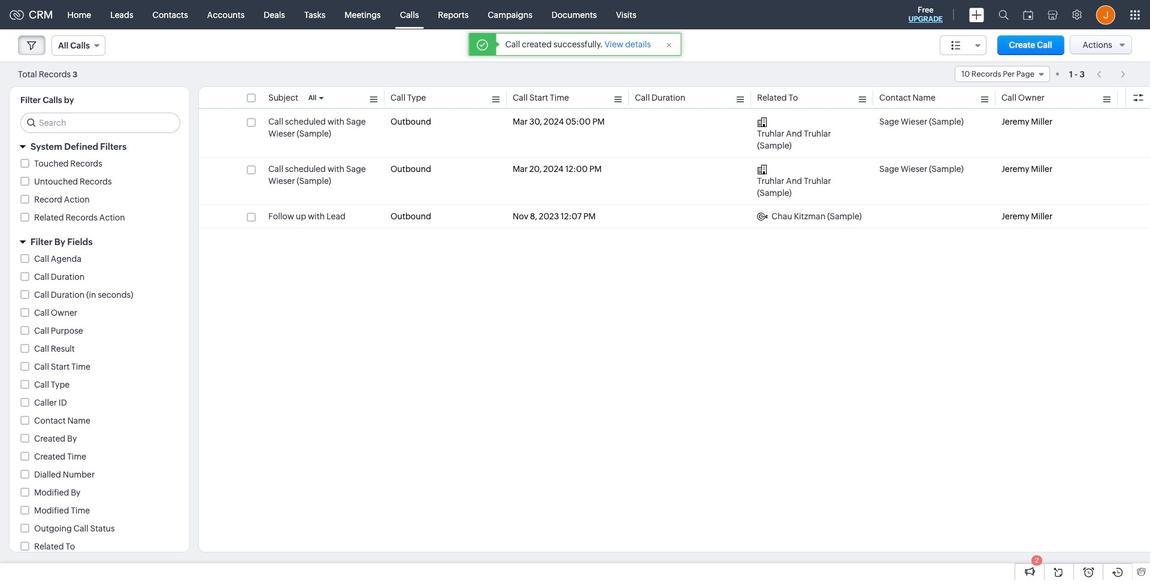 Task type: locate. For each thing, give the bounding box(es) containing it.
profile element
[[1089, 0, 1123, 29]]

create menu element
[[962, 0, 992, 29]]

calendar image
[[1023, 10, 1034, 19]]

logo image
[[10, 10, 24, 19]]

navigation
[[1091, 65, 1133, 83]]

None field
[[52, 35, 105, 56], [940, 35, 987, 55], [955, 66, 1050, 82], [52, 35, 105, 56], [955, 66, 1050, 82]]

search image
[[999, 10, 1009, 20]]

Search text field
[[21, 113, 180, 132]]

row group
[[199, 110, 1150, 228]]

search element
[[992, 0, 1016, 29]]



Task type: describe. For each thing, give the bounding box(es) containing it.
none field size
[[940, 35, 987, 55]]

size image
[[951, 40, 961, 51]]

create menu image
[[970, 7, 985, 22]]

profile image
[[1097, 5, 1116, 24]]



Task type: vqa. For each thing, say whether or not it's contained in the screenshot.
profile "element"
yes



